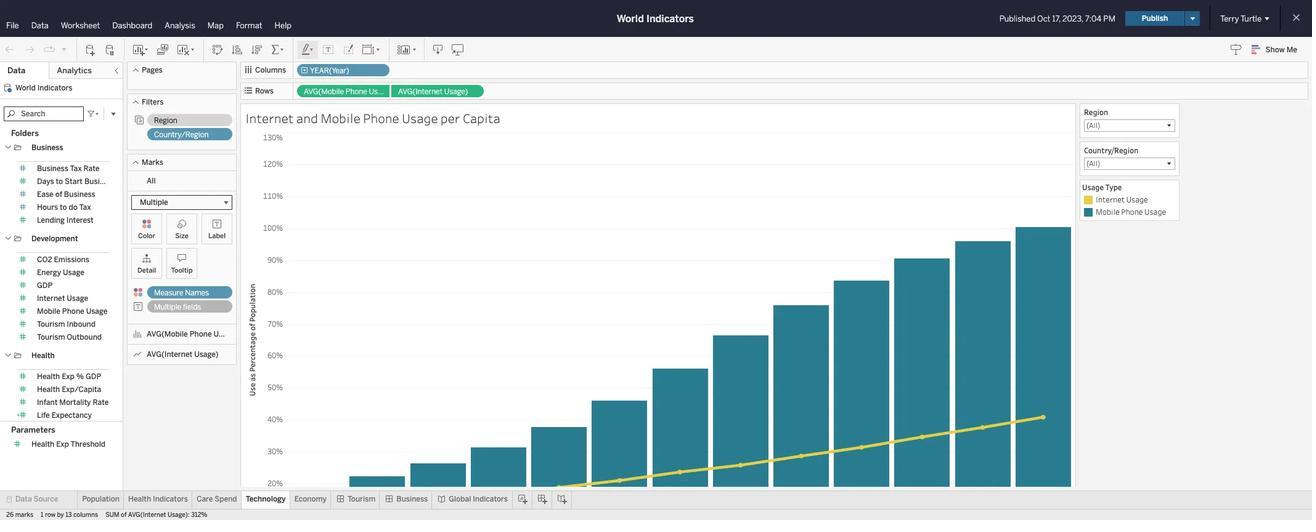 Task type: describe. For each thing, give the bounding box(es) containing it.
1 vertical spatial avg(internet
[[147, 351, 192, 359]]

totals image
[[271, 43, 285, 56]]

duplicate image
[[157, 43, 169, 56]]

days to start business
[[37, 178, 116, 186]]

26 marks
[[6, 512, 33, 520]]

internet usage option
[[1082, 194, 1177, 207]]

lending
[[37, 216, 65, 225]]

1 vertical spatial gdp
[[86, 373, 101, 382]]

technology
[[246, 496, 286, 504]]

global indicators
[[449, 496, 508, 504]]

health for health exp threshold
[[31, 441, 54, 449]]

help
[[275, 21, 292, 30]]

spend
[[215, 496, 237, 504]]

0 vertical spatial avg(internet
[[398, 88, 443, 96]]

map
[[208, 21, 224, 30]]

show/hide cards image
[[397, 43, 417, 56]]

tourism for tourism inbound
[[37, 321, 65, 329]]

marks
[[142, 158, 163, 167]]

internet and mobile phone usage per capita
[[245, 110, 501, 127]]

26
[[6, 512, 14, 520]]

marks. press enter to open the view data window.. use arrow keys to navigate data visualization elements. image
[[287, 133, 1074, 521]]

health for health exp % gdp
[[37, 373, 60, 382]]

measure
[[154, 289, 183, 298]]

terry
[[1221, 14, 1239, 23]]

health exp % gdp
[[37, 373, 101, 382]]

1 horizontal spatial avg(mobile phone usage)
[[304, 88, 393, 96]]

published oct 17, 2023, 7:04 pm
[[1000, 14, 1116, 23]]

infant
[[37, 399, 58, 407]]

file
[[6, 21, 19, 30]]

detail
[[137, 267, 156, 275]]

expectancy
[[52, 412, 92, 420]]

mobile phone usage option
[[1082, 207, 1177, 219]]

2 vertical spatial avg(internet
[[128, 512, 166, 520]]

dashboard
[[112, 21, 152, 30]]

data source
[[15, 496, 58, 504]]

oct
[[1038, 14, 1051, 23]]

co2 emissions
[[37, 256, 89, 264]]

1 vertical spatial avg(mobile phone usage)
[[147, 330, 238, 339]]

infant mortality rate
[[37, 399, 109, 407]]

0 horizontal spatial internet
[[37, 295, 65, 303]]

phone inside option
[[1122, 207, 1143, 217]]

pages
[[142, 66, 163, 75]]

show me
[[1266, 46, 1298, 54]]

all
[[147, 177, 156, 186]]

business right the start
[[84, 178, 116, 186]]

terry turtle
[[1221, 14, 1262, 23]]

exp/capita
[[62, 386, 101, 395]]

1 horizontal spatial world indicators
[[617, 13, 694, 24]]

7:04
[[1085, 14, 1102, 23]]

care spend
[[197, 496, 237, 504]]

lending interest
[[37, 216, 94, 225]]

pm
[[1104, 14, 1116, 23]]

to for hours
[[60, 203, 67, 212]]

rows
[[255, 87, 274, 96]]

folders
[[11, 129, 39, 138]]

pause auto updates image
[[104, 43, 117, 56]]

new data source image
[[84, 43, 97, 56]]

life
[[37, 412, 50, 420]]

redo image
[[23, 43, 36, 56]]

color
[[138, 232, 155, 240]]

2 vertical spatial mobile
[[37, 308, 60, 316]]

health for health
[[31, 352, 55, 361]]

1
[[41, 512, 43, 520]]

%
[[76, 373, 84, 382]]

emissions
[[54, 256, 89, 264]]

start
[[65, 178, 83, 186]]

source
[[34, 496, 58, 504]]

ease of business
[[37, 190, 95, 199]]

days
[[37, 178, 54, 186]]

label
[[208, 232, 226, 240]]

co2
[[37, 256, 52, 264]]

tooltip
[[171, 267, 193, 275]]

of for avg(internet
[[121, 512, 127, 520]]

download image
[[432, 43, 444, 56]]

measure names
[[154, 289, 209, 298]]

mortality
[[59, 399, 91, 407]]

tourism outbound
[[37, 334, 102, 342]]

usage type
[[1082, 182, 1122, 192]]

1 row by 13 columns
[[41, 512, 98, 520]]

columns
[[73, 512, 98, 520]]

by
[[57, 512, 64, 520]]

published
[[1000, 14, 1036, 23]]

0 vertical spatial tax
[[70, 165, 82, 173]]

2023,
[[1063, 14, 1084, 23]]

hours to do tax
[[37, 203, 91, 212]]

health exp/capita
[[37, 386, 101, 395]]

1 horizontal spatial region
[[1084, 107, 1108, 117]]

new worksheet image
[[132, 43, 149, 56]]

0 horizontal spatial replay animation image
[[43, 43, 55, 56]]

per
[[441, 110, 460, 127]]

1 vertical spatial world
[[15, 84, 36, 92]]

turtle
[[1241, 14, 1262, 23]]

0 horizontal spatial world indicators
[[15, 84, 72, 92]]

tourism for tourism outbound
[[37, 334, 65, 342]]

row
[[45, 512, 56, 520]]

exp for threshold
[[56, 441, 69, 449]]

business down 'folders'
[[31, 144, 63, 152]]

2 vertical spatial tourism
[[348, 496, 376, 504]]

sorted descending by average of mobile phone usage within year year image
[[251, 43, 263, 56]]



Task type: locate. For each thing, give the bounding box(es) containing it.
mobile down internet usage option
[[1096, 207, 1120, 217]]

1 vertical spatial exp
[[56, 441, 69, 449]]

tourism inbound
[[37, 321, 96, 329]]

0 vertical spatial avg(mobile
[[304, 88, 344, 96]]

clear sheet image
[[176, 43, 196, 56]]

gdp
[[37, 282, 53, 290], [86, 373, 101, 382]]

data up marks
[[15, 496, 32, 504]]

mobile up tourism inbound
[[37, 308, 60, 316]]

exp left threshold in the left bottom of the page
[[56, 441, 69, 449]]

avg(internet usage)
[[398, 88, 468, 96], [147, 351, 219, 359]]

Search text field
[[4, 107, 84, 121]]

avg(internet
[[398, 88, 443, 96], [147, 351, 192, 359], [128, 512, 166, 520]]

format workbook image
[[342, 43, 354, 56]]

show mark labels image
[[322, 43, 335, 56]]

avg(mobile phone usage) down the year(year) on the left top of the page
[[304, 88, 393, 96]]

of right sum
[[121, 512, 127, 520]]

mobile inside the mobile phone usage option
[[1096, 207, 1120, 217]]

internet usage down type
[[1096, 195, 1148, 205]]

data down undo "icon"
[[7, 66, 25, 75]]

tourism up the tourism outbound
[[37, 321, 65, 329]]

0 horizontal spatial gdp
[[37, 282, 53, 290]]

me
[[1287, 46, 1298, 54]]

business left global
[[397, 496, 428, 504]]

do
[[69, 203, 78, 212]]

1 vertical spatial country/region
[[1084, 145, 1139, 155]]

1 horizontal spatial of
[[121, 512, 127, 520]]

avg(mobile
[[304, 88, 344, 96], [147, 330, 188, 339]]

highlight image
[[301, 43, 315, 56]]

0 horizontal spatial avg(mobile phone usage)
[[147, 330, 238, 339]]

0 horizontal spatial of
[[55, 190, 62, 199]]

tax up days to start business on the left
[[70, 165, 82, 173]]

0 horizontal spatial mobile phone usage
[[37, 308, 108, 316]]

internet usage
[[1096, 195, 1148, 205], [37, 295, 88, 303]]

0 vertical spatial world indicators
[[617, 13, 694, 24]]

1 vertical spatial of
[[121, 512, 127, 520]]

business down days to start business on the left
[[64, 190, 95, 199]]

avg(internet up per
[[398, 88, 443, 96]]

internet down rows
[[245, 110, 294, 127]]

avg(internet usage) down multiple fields
[[147, 351, 219, 359]]

energy usage
[[37, 269, 84, 277]]

rate down exp/capita
[[93, 399, 109, 407]]

country/region up type
[[1084, 145, 1139, 155]]

usage):
[[168, 512, 190, 520]]

swap rows and columns image
[[211, 43, 224, 56]]

2 horizontal spatial mobile
[[1096, 207, 1120, 217]]

2 vertical spatial internet
[[37, 295, 65, 303]]

tourism down tourism inbound
[[37, 334, 65, 342]]

0 vertical spatial data
[[31, 21, 49, 30]]

1 vertical spatial avg(internet usage)
[[147, 351, 219, 359]]

analysis
[[165, 21, 195, 30]]

inbound
[[67, 321, 96, 329]]

0 vertical spatial avg(mobile phone usage)
[[304, 88, 393, 96]]

exp
[[62, 373, 75, 382], [56, 441, 69, 449]]

2 vertical spatial data
[[15, 496, 32, 504]]

0 vertical spatial internet usage
[[1096, 195, 1148, 205]]

collapse image
[[113, 67, 120, 75]]

1 vertical spatial world indicators
[[15, 84, 72, 92]]

business up days
[[37, 165, 68, 173]]

sum
[[106, 512, 119, 520]]

mobile phone usage up tourism inbound
[[37, 308, 108, 316]]

1 vertical spatial mobile
[[1096, 207, 1120, 217]]

economy
[[294, 496, 327, 504]]

1 horizontal spatial internet usage
[[1096, 195, 1148, 205]]

1 vertical spatial data
[[7, 66, 25, 75]]

0 horizontal spatial avg(internet usage)
[[147, 351, 219, 359]]

1 vertical spatial avg(mobile
[[147, 330, 188, 339]]

to right days
[[56, 178, 63, 186]]

and
[[296, 110, 318, 127]]

internet inside internet usage option
[[1096, 195, 1125, 205]]

replay animation image
[[43, 43, 55, 56], [60, 45, 68, 53]]

gdp right %
[[86, 373, 101, 382]]

interest
[[66, 216, 94, 225]]

analytics
[[57, 66, 92, 75]]

fields
[[183, 303, 201, 312]]

health up health exp/capita
[[37, 373, 60, 382]]

1 vertical spatial to
[[60, 203, 67, 212]]

0 vertical spatial internet
[[245, 110, 294, 127]]

health indicators
[[128, 496, 188, 504]]

0 vertical spatial world
[[617, 13, 644, 24]]

gdp down energy
[[37, 282, 53, 290]]

0 horizontal spatial avg(mobile
[[147, 330, 188, 339]]

0 vertical spatial exp
[[62, 373, 75, 382]]

phone
[[346, 88, 367, 96], [363, 110, 399, 127], [1122, 207, 1143, 217], [62, 308, 84, 316], [190, 330, 212, 339]]

usage
[[402, 110, 438, 127], [1082, 182, 1104, 192], [1127, 195, 1148, 205], [1145, 207, 1166, 217], [63, 269, 84, 277], [67, 295, 88, 303], [86, 308, 108, 316]]

fit image
[[362, 43, 382, 56]]

size
[[175, 232, 189, 240]]

0 horizontal spatial country/region
[[154, 131, 209, 139]]

internet usage inside option
[[1096, 195, 1148, 205]]

avg(mobile phone usage)
[[304, 88, 393, 96], [147, 330, 238, 339]]

names
[[185, 289, 209, 298]]

threshold
[[71, 441, 105, 449]]

0 vertical spatial country/region
[[154, 131, 209, 139]]

health for health exp/capita
[[37, 386, 60, 395]]

open and edit this workbook in tableau desktop image
[[452, 43, 464, 56]]

13
[[65, 512, 72, 520]]

1 horizontal spatial country/region
[[1084, 145, 1139, 155]]

1 horizontal spatial avg(mobile
[[304, 88, 344, 96]]

mobile phone usage down internet usage option
[[1096, 207, 1166, 217]]

avg(internet down multiple
[[147, 351, 192, 359]]

rate for business tax rate
[[83, 165, 100, 173]]

health down parameters
[[31, 441, 54, 449]]

country/region
[[154, 131, 209, 139], [1084, 145, 1139, 155]]

outbound
[[67, 334, 102, 342]]

to left do
[[60, 203, 67, 212]]

0 vertical spatial mobile
[[321, 110, 360, 127]]

rate for infant mortality rate
[[93, 399, 109, 407]]

1 horizontal spatial world
[[617, 13, 644, 24]]

to for days
[[56, 178, 63, 186]]

1 horizontal spatial mobile
[[321, 110, 360, 127]]

internet usage down energy usage
[[37, 295, 88, 303]]

country/region up 'marks'
[[154, 131, 209, 139]]

sum of avg(internet usage): 312%
[[106, 512, 208, 520]]

hours
[[37, 203, 58, 212]]

0 vertical spatial to
[[56, 178, 63, 186]]

tax right do
[[79, 203, 91, 212]]

of for business
[[55, 190, 62, 199]]

internet down energy
[[37, 295, 65, 303]]

0 horizontal spatial internet usage
[[37, 295, 88, 303]]

mobile
[[321, 110, 360, 127], [1096, 207, 1120, 217], [37, 308, 60, 316]]

17,
[[1052, 14, 1061, 23]]

care
[[197, 496, 213, 504]]

1 vertical spatial internet
[[1096, 195, 1125, 205]]

avg(mobile down the year(year) on the left top of the page
[[304, 88, 344, 96]]

global
[[449, 496, 471, 504]]

0 vertical spatial of
[[55, 190, 62, 199]]

replay animation image right redo image
[[43, 43, 55, 56]]

parameters
[[11, 426, 55, 435]]

0 vertical spatial tourism
[[37, 321, 65, 329]]

type
[[1106, 182, 1122, 192]]

world
[[617, 13, 644, 24], [15, 84, 36, 92]]

health up infant at the bottom of the page
[[37, 386, 60, 395]]

health down the tourism outbound
[[31, 352, 55, 361]]

indicators
[[647, 13, 694, 24], [37, 84, 72, 92], [153, 496, 188, 504], [473, 496, 508, 504]]

1 vertical spatial rate
[[93, 399, 109, 407]]

1 vertical spatial internet usage
[[37, 295, 88, 303]]

avg(mobile phone usage) down fields
[[147, 330, 238, 339]]

1 vertical spatial tax
[[79, 203, 91, 212]]

of right the ease at the top
[[55, 190, 62, 199]]

avg(internet down health indicators
[[128, 512, 166, 520]]

0 vertical spatial rate
[[83, 165, 100, 173]]

1 horizontal spatial avg(internet usage)
[[398, 88, 468, 96]]

1 horizontal spatial replay animation image
[[60, 45, 68, 53]]

replay animation image up analytics
[[60, 45, 68, 53]]

health for health indicators
[[128, 496, 151, 504]]

1 vertical spatial mobile phone usage
[[37, 308, 108, 316]]

data up redo image
[[31, 21, 49, 30]]

1 horizontal spatial internet
[[245, 110, 294, 127]]

marks
[[15, 512, 33, 520]]

1 vertical spatial tourism
[[37, 334, 65, 342]]

tourism right economy
[[348, 496, 376, 504]]

to
[[56, 178, 63, 186], [60, 203, 67, 212]]

1 horizontal spatial gdp
[[86, 373, 101, 382]]

publish
[[1142, 14, 1168, 23]]

avg(mobile down multiple
[[147, 330, 188, 339]]

exp left %
[[62, 373, 75, 382]]

0 horizontal spatial region
[[154, 117, 177, 125]]

show me button
[[1246, 40, 1309, 59]]

year(year)
[[310, 67, 349, 75]]

0 vertical spatial mobile phone usage
[[1096, 207, 1166, 217]]

312%
[[191, 512, 208, 520]]

0 vertical spatial gdp
[[37, 282, 53, 290]]

health up sum of avg(internet usage): 312%
[[128, 496, 151, 504]]

life expectancy
[[37, 412, 92, 420]]

mobile phone usage
[[1096, 207, 1166, 217], [37, 308, 108, 316]]

internet down type
[[1096, 195, 1125, 205]]

sorted ascending by average of mobile phone usage within year year image
[[231, 43, 243, 56]]

0 horizontal spatial mobile
[[37, 308, 60, 316]]

rate
[[83, 165, 100, 173], [93, 399, 109, 407]]

show
[[1266, 46, 1285, 54]]

exp for %
[[62, 373, 75, 382]]

health exp threshold
[[31, 441, 105, 449]]

columns
[[255, 66, 286, 75]]

0 horizontal spatial world
[[15, 84, 36, 92]]

avg(internet usage) up per
[[398, 88, 468, 96]]

undo image
[[4, 43, 16, 56]]

applies to selected worksheets with same data source image
[[134, 115, 144, 125]]

mobile right and on the left
[[321, 110, 360, 127]]

ease
[[37, 190, 53, 199]]

development
[[31, 235, 78, 243]]

1 horizontal spatial mobile phone usage
[[1096, 207, 1166, 217]]

rate up days to start business on the left
[[83, 165, 100, 173]]

worksheet
[[61, 21, 100, 30]]

population
[[82, 496, 120, 504]]

filters
[[142, 98, 164, 107]]

data guide image
[[1230, 43, 1243, 55]]

energy
[[37, 269, 61, 277]]

0 vertical spatial avg(internet usage)
[[398, 88, 468, 96]]

tax
[[70, 165, 82, 173], [79, 203, 91, 212]]

format
[[236, 21, 262, 30]]

business tax rate
[[37, 165, 100, 173]]

mobile phone usage inside option
[[1096, 207, 1166, 217]]

2 horizontal spatial internet
[[1096, 195, 1125, 205]]

multiple
[[154, 303, 181, 312]]

multiple fields
[[154, 303, 201, 312]]

data
[[31, 21, 49, 30], [7, 66, 25, 75], [15, 496, 32, 504]]



Task type: vqa. For each thing, say whether or not it's contained in the screenshot.
the top the
no



